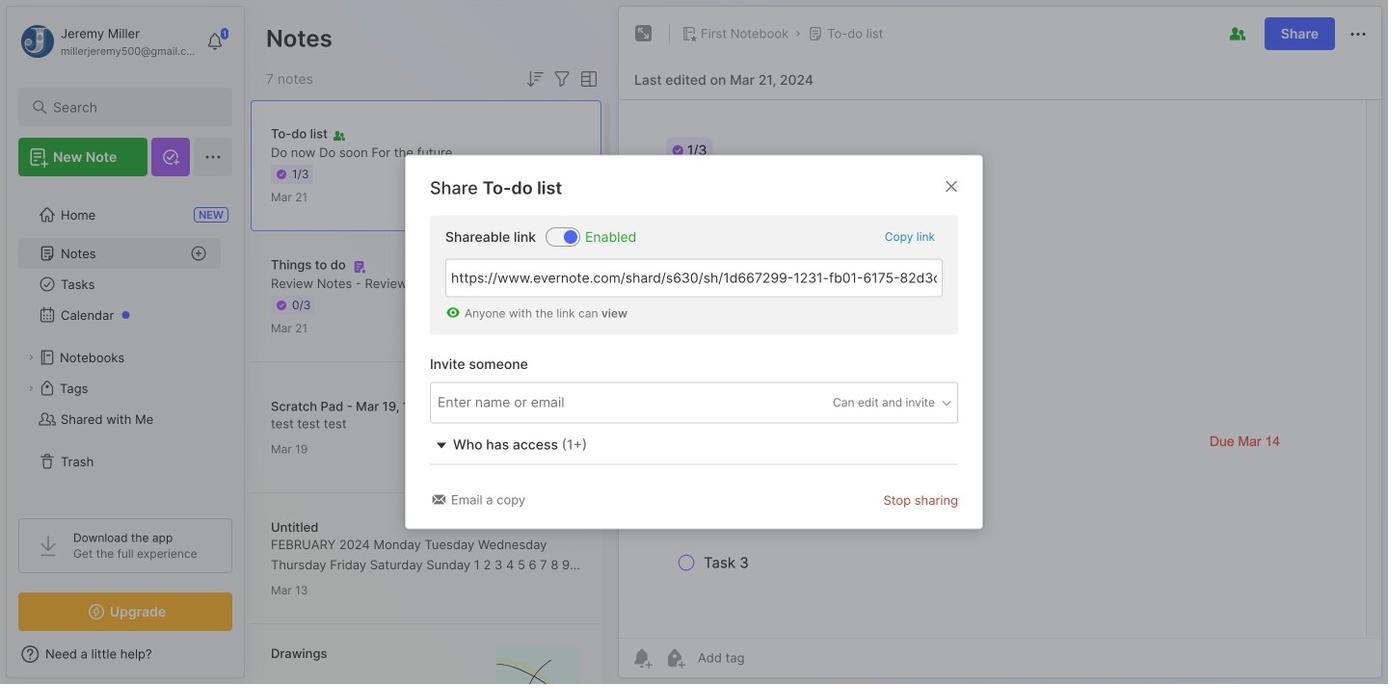 Task type: locate. For each thing, give the bounding box(es) containing it.
main element
[[0, 0, 251, 684]]

close image
[[940, 175, 963, 198]]

add a reminder image
[[630, 647, 654, 670]]

Select permission field
[[796, 394, 953, 412]]

add tag image
[[663, 647, 686, 670]]

tree
[[7, 188, 244, 501]]

expand note image
[[632, 22, 655, 45]]

note window element
[[618, 6, 1382, 679]]

none search field inside main element
[[53, 95, 207, 119]]

expand notebooks image
[[25, 352, 37, 363]]

Note Editor text field
[[619, 99, 1381, 638]]

shared link switcher image
[[564, 230, 577, 244]]

None search field
[[53, 95, 207, 119]]

Add tag field
[[436, 392, 667, 413]]

Shared URL text field
[[445, 259, 943, 297]]



Task type: vqa. For each thing, say whether or not it's contained in the screenshot.
what's new field
no



Task type: describe. For each thing, give the bounding box(es) containing it.
expand tags image
[[25, 383, 37, 394]]

tree inside main element
[[7, 188, 244, 501]]

Search text field
[[53, 98, 207, 117]]



